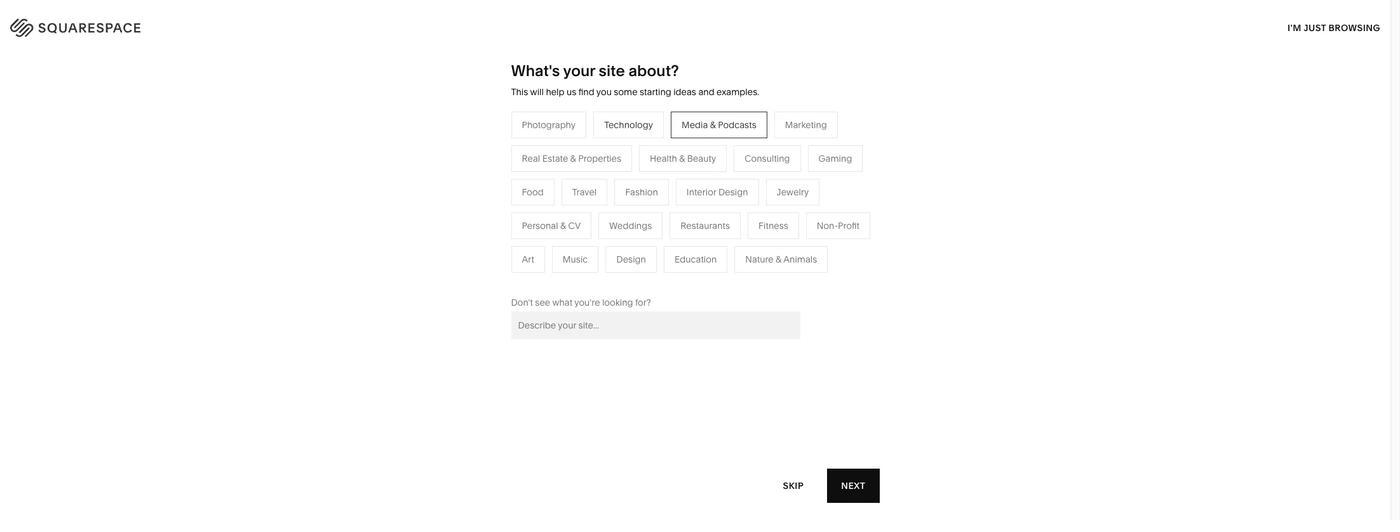 Task type: describe. For each thing, give the bounding box(es) containing it.
travel down the real estate & properties "radio"
[[553, 176, 577, 188]]

& right home at top
[[714, 176, 720, 188]]

Food radio
[[511, 179, 554, 206]]

fashion
[[625, 187, 658, 198]]

1 vertical spatial real estate & properties
[[553, 272, 652, 283]]

& up "looking"
[[601, 272, 607, 283]]

Photography radio
[[511, 112, 586, 138]]

don't
[[511, 297, 533, 309]]

Music radio
[[552, 246, 599, 273]]

Design radio
[[606, 246, 657, 273]]

degraw element
[[525, 434, 865, 521]]

1 vertical spatial media & podcasts
[[553, 215, 627, 226]]

you
[[596, 86, 612, 98]]

home & decor
[[687, 176, 748, 188]]

food
[[522, 187, 544, 198]]

squarespace logo image
[[25, 15, 166, 36]]

jewelry
[[777, 187, 809, 198]]

community & non-profits link
[[418, 234, 537, 245]]

log             in link
[[1342, 19, 1375, 31]]

Marketing radio
[[774, 112, 838, 138]]

starting
[[640, 86, 671, 98]]

& down home & decor on the top of the page
[[717, 196, 723, 207]]

travel inside option
[[572, 187, 597, 198]]

site
[[599, 62, 625, 80]]

Interior Design radio
[[676, 179, 759, 206]]

looking
[[602, 297, 633, 309]]

fitness link
[[687, 215, 729, 226]]

i'm just browsing link
[[1288, 10, 1381, 45]]

in
[[1365, 19, 1375, 31]]

photography
[[522, 119, 576, 131]]

Media & Podcasts radio
[[671, 112, 767, 138]]

see
[[535, 297, 550, 309]]

consulting
[[745, 153, 790, 164]]

community
[[418, 234, 467, 245]]

0 horizontal spatial restaurants
[[553, 196, 602, 207]]

1 vertical spatial real
[[553, 272, 571, 283]]

real estate & properties link
[[553, 272, 665, 283]]

next
[[841, 481, 866, 492]]

what's your site about? this will help us find you some starting ideas and examples.
[[511, 62, 759, 98]]

0 vertical spatial animals
[[725, 196, 758, 207]]

restaurants inside option
[[681, 220, 730, 232]]

skip
[[783, 481, 804, 492]]

weddings inside weddings radio
[[609, 220, 652, 232]]

& inside media & podcasts option
[[710, 119, 716, 131]]

& inside the real estate & properties "radio"
[[570, 153, 576, 164]]

music
[[563, 254, 588, 265]]

0 horizontal spatial nature
[[687, 196, 715, 207]]

don't see what you're looking for?
[[511, 297, 651, 309]]

community & non-profits
[[418, 234, 524, 245]]

Nature & Animals radio
[[735, 246, 828, 273]]

your
[[563, 62, 595, 80]]

find
[[579, 86, 594, 98]]

home
[[687, 176, 712, 188]]

Weddings radio
[[599, 213, 663, 239]]

gaming
[[819, 153, 852, 164]]

& right cv
[[581, 215, 587, 226]]

non- inside option
[[817, 220, 838, 232]]

Health & Beauty radio
[[639, 145, 727, 172]]

nature inside option
[[745, 254, 774, 265]]

Art radio
[[511, 246, 545, 273]]

Gaming radio
[[808, 145, 863, 172]]

restaurants link
[[553, 196, 615, 207]]

interior
[[687, 187, 716, 198]]

cv
[[568, 220, 581, 232]]

Restaurants radio
[[670, 213, 741, 239]]

art
[[522, 254, 534, 265]]

interior design
[[687, 187, 748, 198]]

technology
[[604, 119, 653, 131]]

Real Estate & Properties radio
[[511, 145, 632, 172]]

1 vertical spatial properties
[[609, 272, 652, 283]]

log
[[1342, 19, 1363, 31]]

media & podcasts inside media & podcasts option
[[682, 119, 757, 131]]

0 horizontal spatial weddings
[[553, 253, 595, 264]]

some
[[614, 86, 638, 98]]

real estate & properties inside "radio"
[[522, 153, 621, 164]]



Task type: vqa. For each thing, say whether or not it's contained in the screenshot.
NON- inside option
yes



Task type: locate. For each thing, give the bounding box(es) containing it.
this
[[511, 86, 528, 98]]

Personal & CV radio
[[511, 213, 592, 239]]

nature & animals
[[687, 196, 758, 207], [745, 254, 817, 265]]

nature down home at top
[[687, 196, 715, 207]]

weddings up 'design' option
[[609, 220, 652, 232]]

1 horizontal spatial animals
[[783, 254, 817, 265]]

animals down decor
[[725, 196, 758, 207]]

non- right community in the top left of the page
[[477, 234, 498, 245]]

1 vertical spatial estate
[[573, 272, 599, 283]]

0 vertical spatial properties
[[578, 153, 621, 164]]

restaurants down interior
[[681, 220, 730, 232]]

0 vertical spatial weddings
[[609, 220, 652, 232]]

0 vertical spatial real estate & properties
[[522, 153, 621, 164]]

Consulting radio
[[734, 145, 801, 172]]

& left cv
[[560, 220, 566, 232]]

media & podcasts down and
[[682, 119, 757, 131]]

animals inside option
[[783, 254, 817, 265]]

help
[[546, 86, 564, 98]]

0 horizontal spatial media & podcasts
[[553, 215, 627, 226]]

0 vertical spatial non-
[[817, 220, 838, 232]]

0 vertical spatial nature
[[687, 196, 715, 207]]

non- down jewelry option
[[817, 220, 838, 232]]

1 horizontal spatial weddings
[[609, 220, 652, 232]]

0 vertical spatial podcasts
[[718, 119, 757, 131]]

travel link
[[553, 176, 590, 188]]

about?
[[629, 62, 679, 80]]

real estate & properties
[[522, 153, 621, 164], [553, 272, 652, 283]]

fitness up nature & animals option in the right of the page
[[759, 220, 788, 232]]

Jewelry radio
[[766, 179, 820, 206]]

0 vertical spatial media
[[682, 119, 708, 131]]

estate down weddings link
[[573, 272, 599, 283]]

nature & animals inside nature & animals option
[[745, 254, 817, 265]]

animals
[[725, 196, 758, 207], [783, 254, 817, 265]]

weddings
[[609, 220, 652, 232], [553, 253, 595, 264]]

what's
[[511, 62, 560, 80]]

degraw image
[[525, 434, 865, 521]]

1 vertical spatial animals
[[783, 254, 817, 265]]

ideas
[[674, 86, 696, 98]]

1 horizontal spatial estate
[[573, 272, 599, 283]]

squarespace logo link
[[25, 15, 295, 36]]

next button
[[827, 469, 880, 504]]

1 vertical spatial non-
[[477, 234, 498, 245]]

1 vertical spatial restaurants
[[681, 220, 730, 232]]

Don't see what you're looking for? field
[[511, 312, 800, 340]]

weddings link
[[553, 253, 608, 264]]

personal & cv
[[522, 220, 581, 232]]

what
[[552, 297, 572, 309]]

estate inside "radio"
[[542, 153, 568, 164]]

media up events
[[553, 215, 579, 226]]

Non-Profit radio
[[806, 213, 870, 239]]

0 horizontal spatial design
[[616, 254, 646, 265]]

1 horizontal spatial nature
[[745, 254, 774, 265]]

restaurants
[[553, 196, 602, 207], [681, 220, 730, 232]]

animals down "fitness" "radio"
[[783, 254, 817, 265]]

1 vertical spatial nature
[[745, 254, 774, 265]]

0 horizontal spatial real
[[522, 153, 540, 164]]

1 horizontal spatial media
[[682, 119, 708, 131]]

Technology radio
[[593, 112, 664, 138]]

1 horizontal spatial non-
[[817, 220, 838, 232]]

estate up travel link on the left of page
[[542, 153, 568, 164]]

profits
[[498, 234, 524, 245]]

education
[[675, 254, 717, 265]]

1 horizontal spatial real
[[553, 272, 571, 283]]

examples.
[[717, 86, 759, 98]]

marketing
[[785, 119, 827, 131]]

fitness
[[687, 215, 716, 226], [759, 220, 788, 232]]

podcasts
[[718, 119, 757, 131], [589, 215, 627, 226]]

properties up travel option
[[578, 153, 621, 164]]

1 horizontal spatial design
[[719, 187, 748, 198]]

& inside nature & animals option
[[776, 254, 782, 265]]

non-profit
[[817, 220, 860, 232]]

media & podcasts link
[[553, 215, 640, 226]]

media inside option
[[682, 119, 708, 131]]

1 vertical spatial media
[[553, 215, 579, 226]]

just
[[1304, 22, 1326, 33]]

1 vertical spatial weddings
[[553, 253, 595, 264]]

decor
[[722, 176, 748, 188]]

&
[[710, 119, 716, 131], [570, 153, 576, 164], [679, 153, 685, 164], [714, 176, 720, 188], [717, 196, 723, 207], [581, 215, 587, 226], [560, 220, 566, 232], [469, 234, 475, 245], [776, 254, 782, 265], [601, 272, 607, 283]]

0 horizontal spatial media
[[553, 215, 579, 226]]

Travel radio
[[561, 179, 608, 206]]

design
[[719, 187, 748, 198], [616, 254, 646, 265]]

estate
[[542, 153, 568, 164], [573, 272, 599, 283]]

i'm
[[1288, 22, 1302, 33]]

Fitness radio
[[748, 213, 799, 239]]

fitness inside "fitness" "radio"
[[759, 220, 788, 232]]

us
[[567, 86, 576, 98]]

media
[[682, 119, 708, 131], [553, 215, 579, 226]]

1 horizontal spatial fitness
[[759, 220, 788, 232]]

1 horizontal spatial restaurants
[[681, 220, 730, 232]]

health
[[650, 153, 677, 164]]

nature & animals link
[[687, 196, 771, 207]]

& inside personal & cv radio
[[560, 220, 566, 232]]

real estate & properties up travel link on the left of page
[[522, 153, 621, 164]]

0 vertical spatial estate
[[542, 153, 568, 164]]

events
[[553, 234, 580, 245]]

travel up media & podcasts link on the left
[[572, 187, 597, 198]]

beauty
[[687, 153, 716, 164]]

nature
[[687, 196, 715, 207], [745, 254, 774, 265]]

properties inside "radio"
[[578, 153, 621, 164]]

0 vertical spatial real
[[522, 153, 540, 164]]

media & podcasts down restaurants link
[[553, 215, 627, 226]]

real estate & properties down weddings link
[[553, 272, 652, 283]]

nature & animals down "fitness" "radio"
[[745, 254, 817, 265]]

1 horizontal spatial media & podcasts
[[682, 119, 757, 131]]

& inside health & beauty radio
[[679, 153, 685, 164]]

0 vertical spatial restaurants
[[553, 196, 602, 207]]

home & decor link
[[687, 176, 761, 188]]

podcasts down restaurants link
[[589, 215, 627, 226]]

properties
[[578, 153, 621, 164], [609, 272, 652, 283]]

nature & animals down home & decor link
[[687, 196, 758, 207]]

for?
[[635, 297, 651, 309]]

real down music
[[553, 272, 571, 283]]

real
[[522, 153, 540, 164], [553, 272, 571, 283]]

0 vertical spatial design
[[719, 187, 748, 198]]

Fashion radio
[[615, 179, 669, 206]]

0 horizontal spatial animals
[[725, 196, 758, 207]]

nature down "fitness" "radio"
[[745, 254, 774, 265]]

will
[[530, 86, 544, 98]]

media up beauty
[[682, 119, 708, 131]]

health & beauty
[[650, 153, 716, 164]]

& down and
[[710, 119, 716, 131]]

1 vertical spatial design
[[616, 254, 646, 265]]

& right community in the top left of the page
[[469, 234, 475, 245]]

& right the health
[[679, 153, 685, 164]]

browsing
[[1329, 22, 1381, 33]]

profit
[[838, 220, 860, 232]]

log             in
[[1342, 19, 1375, 31]]

properties up "looking"
[[609, 272, 652, 283]]

restaurants down travel link on the left of page
[[553, 196, 602, 207]]

and
[[698, 86, 714, 98]]

0 horizontal spatial podcasts
[[589, 215, 627, 226]]

0 horizontal spatial non-
[[477, 234, 498, 245]]

podcasts inside option
[[718, 119, 757, 131]]

skip button
[[769, 469, 818, 504]]

travel
[[553, 176, 577, 188], [572, 187, 597, 198]]

real inside "radio"
[[522, 153, 540, 164]]

0 vertical spatial media & podcasts
[[682, 119, 757, 131]]

Education radio
[[664, 246, 728, 273]]

i'm just browsing
[[1288, 22, 1381, 33]]

& up travel link on the left of page
[[570, 153, 576, 164]]

weddings down events link
[[553, 253, 595, 264]]

fitness down interior
[[687, 215, 716, 226]]

0 horizontal spatial fitness
[[687, 215, 716, 226]]

1 vertical spatial podcasts
[[589, 215, 627, 226]]

0 vertical spatial nature & animals
[[687, 196, 758, 207]]

1 horizontal spatial podcasts
[[718, 119, 757, 131]]

you're
[[574, 297, 600, 309]]

podcasts down examples.
[[718, 119, 757, 131]]

media & podcasts
[[682, 119, 757, 131], [553, 215, 627, 226]]

non-
[[817, 220, 838, 232], [477, 234, 498, 245]]

events link
[[553, 234, 593, 245]]

real up "food"
[[522, 153, 540, 164]]

1 vertical spatial nature & animals
[[745, 254, 817, 265]]

0 horizontal spatial estate
[[542, 153, 568, 164]]

& down "fitness" "radio"
[[776, 254, 782, 265]]

personal
[[522, 220, 558, 232]]



